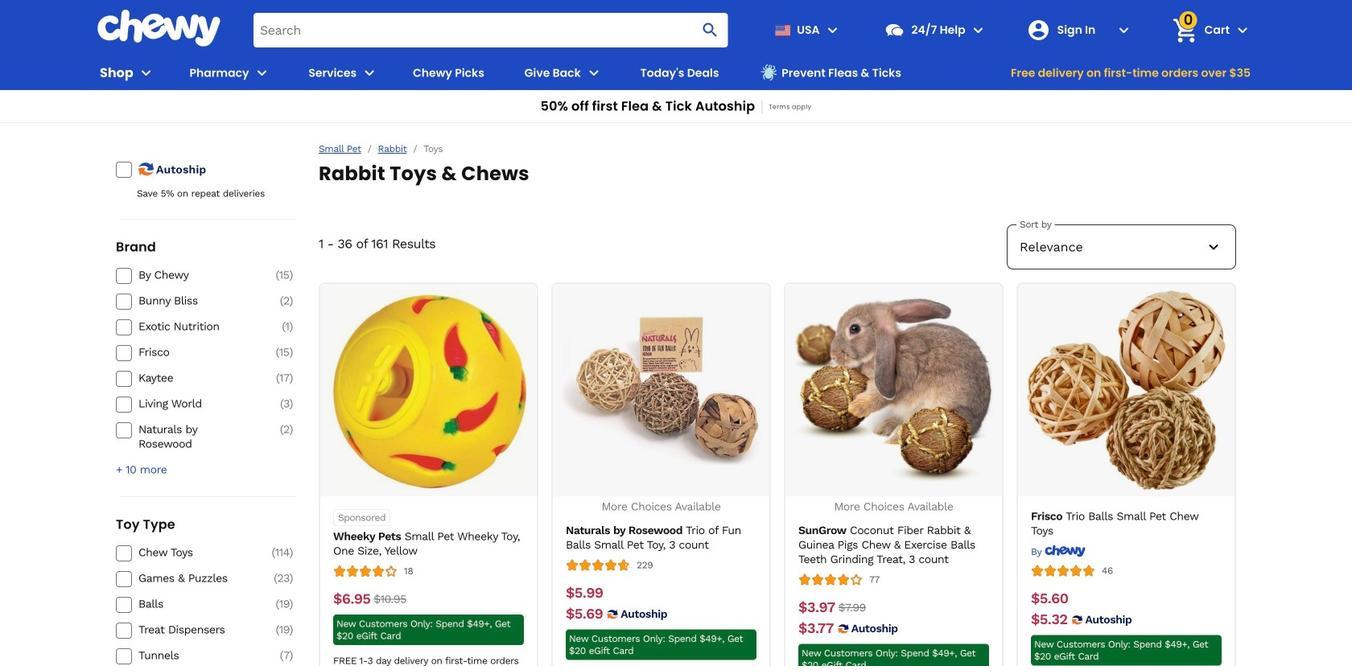 Task type: describe. For each thing, give the bounding box(es) containing it.
Search text field
[[254, 13, 728, 47]]

change region menu image
[[823, 20, 842, 40]]

pharmacy menu image
[[252, 63, 272, 83]]

help menu image
[[969, 20, 988, 40]]

naturals by rosewood trio of fun balls small pet toy, 3 count image
[[561, 291, 761, 490]]

cart menu image
[[1233, 20, 1252, 40]]

account menu image
[[1114, 20, 1134, 40]]

submit search image
[[701, 20, 720, 40]]

frisco trio balls small pet chew toys image
[[1027, 291, 1226, 490]]

chewy home image
[[97, 10, 221, 47]]



Task type: locate. For each thing, give the bounding box(es) containing it.
sungrow coconut fiber rabbit & guinea pigs chew & exercise balls teeth grinding treat, 3 count image
[[794, 291, 994, 490]]

None text field
[[1031, 590, 1069, 608], [374, 591, 406, 609], [798, 599, 835, 617], [838, 599, 866, 617], [1031, 611, 1068, 629], [1031, 590, 1069, 608], [374, 591, 406, 609], [798, 599, 835, 617], [838, 599, 866, 617], [1031, 611, 1068, 629]]

wheeky pets small pet wheeky toy, one size, yellow image
[[329, 291, 528, 490]]

site banner
[[0, 0, 1352, 123]]

Product search field
[[254, 13, 728, 47]]

items image
[[1171, 16, 1199, 45]]

give back menu image
[[584, 63, 603, 83]]

2 menu image from the left
[[360, 63, 379, 83]]

1 horizontal spatial menu image
[[360, 63, 379, 83]]

chewy image
[[1045, 545, 1086, 558]]

1 menu image from the left
[[137, 63, 156, 83]]

0 horizontal spatial menu image
[[137, 63, 156, 83]]

None text field
[[566, 585, 603, 603], [333, 591, 371, 609], [566, 606, 603, 623], [798, 620, 834, 638], [566, 585, 603, 603], [333, 591, 371, 609], [566, 606, 603, 623], [798, 620, 834, 638]]

chewy support image
[[884, 20, 905, 40]]

menu image
[[137, 63, 156, 83], [360, 63, 379, 83]]



Task type: vqa. For each thing, say whether or not it's contained in the screenshot.
NexGard Chew for Dogs, 24.1-60 lbs, (Purple Box), 6 Chews (6-mos. supply) IMAGE
no



